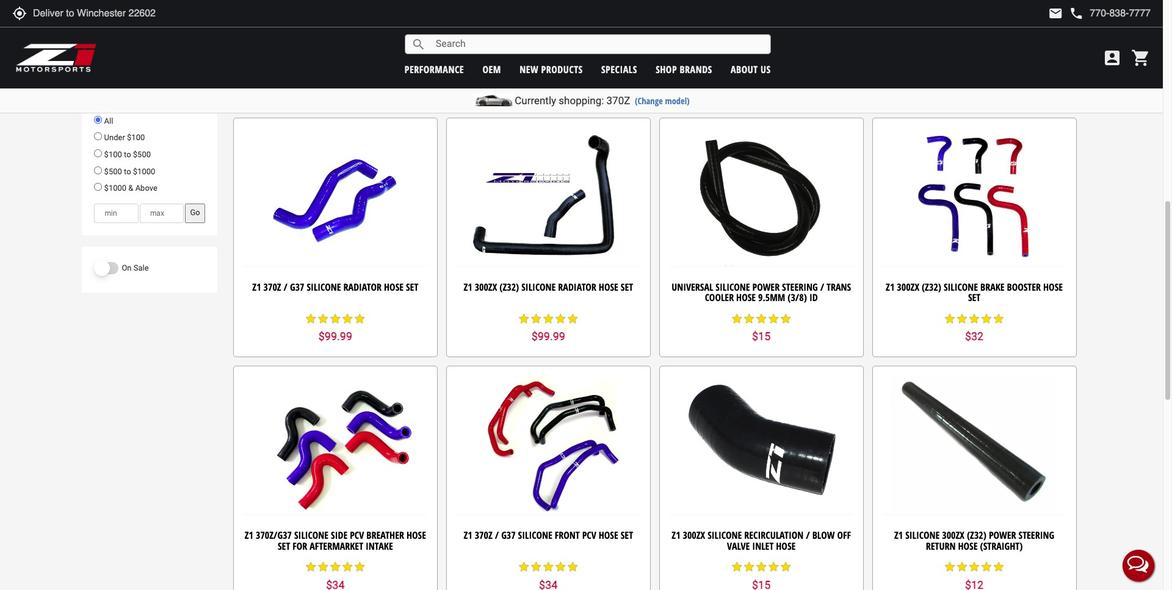Task type: describe. For each thing, give the bounding box(es) containing it.
brands
[[680, 63, 712, 76]]

$25 inside star star star star $25
[[752, 82, 771, 95]]

300zx inside z1 silicone na & '94+ tt 300zx (z32) power steering (pws) j hose
[[561, 32, 583, 45]]

370z for z1 370z / g37 silicone front pcv hose set
[[475, 529, 493, 543]]

steering inside z1 silicone na & '94+ tt 300zx (z32) power steering (pws) j hose
[[504, 43, 540, 56]]

2 & up image
[[94, 34, 103, 46]]

star star star star star for recirculation
[[731, 562, 792, 574]]

& down & up link
[[149, 24, 154, 33]]

star star star star star $32
[[944, 313, 1005, 343]]

300zx inside z1 silicone 300zx (z32) power steering return hose (formed)
[[729, 32, 752, 45]]

price
[[93, 93, 114, 108]]

370z/g37
[[256, 529, 292, 543]]

silicone inside the universal silicone power steering / trans cooler hose 9.5mm (3/8) id
[[716, 281, 750, 294]]

to for $500
[[124, 167, 131, 176]]

/ inside 'z1 300zx silicone recirculation / blow off valve inlet hose'
[[806, 529, 810, 543]]

us
[[761, 63, 771, 76]]

& up link
[[94, 10, 205, 22]]

about us
[[731, 63, 771, 76]]

z1 silicone 300zx (z32) power steering return hose (straight)
[[894, 529, 1054, 553]]

valve
[[727, 540, 750, 553]]

brake
[[980, 281, 1005, 294]]

shopping:
[[559, 95, 604, 107]]

star star star star star $25
[[518, 64, 579, 95]]

silicone inside z1 300zx (z32) silicone brake booster hose set
[[944, 281, 978, 294]]

hose inside z1 silicone 300zx (z32) power steering return hose (formed)
[[747, 43, 767, 56]]

1 horizontal spatial $1000
[[133, 167, 155, 176]]

z1 for z1 370z/g37 silicone side pcv breather hose set for aftermarket intake
[[245, 529, 253, 543]]

shopping_cart
[[1131, 48, 1151, 68]]

$32
[[965, 331, 984, 343]]

side
[[331, 529, 348, 543]]

370z for z1 370z / g37 silicone radiator hose set
[[263, 281, 281, 294]]

about us link
[[731, 63, 771, 76]]

1 horizontal spatial set
[[621, 529, 633, 543]]

$25 inside "star star star star star $25"
[[539, 82, 558, 95]]

z1 for z1 300zx silicone recirculation / blow off valve inlet hose
[[672, 529, 680, 543]]

silicone inside z1 370z/g37 silicone side pcv breather hose set for aftermarket intake
[[294, 529, 329, 543]]

(change
[[635, 95, 663, 107]]

phone link
[[1069, 6, 1151, 21]]

power inside the universal silicone power steering / trans cooler hose 9.5mm (3/8) id
[[752, 281, 780, 294]]

currently shopping: 370z (change model)
[[515, 95, 690, 107]]

z1 370z / g37 silicone front pcv hose set
[[464, 529, 633, 543]]

71
[[170, 24, 179, 33]]

tt
[[550, 32, 558, 45]]

breather
[[366, 529, 404, 543]]

universal silicone power steering / trans cooler hose 9.5mm (3/8) id
[[672, 281, 851, 305]]

(z32) inside z1 silicone 300zx (z32) power steering return hose (straight)
[[967, 529, 987, 543]]

na
[[510, 32, 521, 45]]

hose inside z1 300zx (z32) silicone brake booster hose set
[[1043, 281, 1063, 294]]

performance
[[405, 63, 464, 76]]

above
[[135, 184, 157, 193]]

2 radiator from the left
[[558, 281, 596, 294]]

& up
[[149, 12, 166, 21]]

$42
[[965, 82, 984, 95]]

specials
[[601, 63, 637, 76]]

hose inside z1 370z/g37 silicone side pcv breather hose set for aftermarket intake
[[407, 529, 426, 543]]

intake
[[366, 540, 393, 553]]

account_box link
[[1099, 48, 1125, 68]]

silicone inside 'z1 300zx silicone recirculation / blow off valve inlet hose'
[[708, 529, 742, 543]]

oem
[[483, 63, 501, 76]]

/ inside the universal silicone power steering / trans cooler hose 9.5mm (3/8) id
[[820, 281, 824, 294]]

silicone inside z1 silicone na & '94+ tt 300zx (z32) power steering (pws) j hose
[[473, 32, 507, 45]]

shopping_cart link
[[1128, 48, 1151, 68]]

z1 300zx (z32) silicone radiator hose set
[[464, 281, 633, 294]]

on
[[122, 264, 132, 273]]

(formed)
[[769, 43, 808, 56]]

power inside z1 silicone na & '94+ tt 300zx (z32) power steering (pws) j hose
[[607, 32, 635, 45]]

inlet
[[752, 540, 774, 553]]

account_box
[[1103, 48, 1122, 68]]

star star star star star $15
[[731, 313, 792, 343]]

shop brands
[[656, 63, 712, 76]]

under  $100
[[102, 133, 145, 143]]

z1 for z1 silicone 300zx (z32) power steering return hose (straight)
[[894, 529, 903, 543]]

about
[[731, 63, 758, 76]]

g37 for z1 370z / g37 silicone front pcv hose set
[[501, 529, 516, 543]]

aftermarket
[[310, 540, 363, 553]]

go button
[[185, 204, 205, 223]]

z1 for z1 370z / g37 silicone radiator hose set
[[252, 281, 261, 294]]

z1 300zx silicone recirculation / blow off valve inlet hose
[[672, 529, 851, 553]]

star star star star star for (z32)
[[944, 562, 1005, 574]]

z1 300zx silicone master hose set
[[266, 32, 405, 45]]

pcv inside z1 370z/g37 silicone side pcv breather hose set for aftermarket intake
[[350, 529, 364, 543]]

hose inside z1 silicone na & '94+ tt 300zx (z32) power steering (pws) j hose
[[573, 43, 592, 56]]

mail link
[[1048, 6, 1063, 21]]

min number field
[[94, 204, 139, 223]]

$99.99 for silicone
[[318, 331, 352, 343]]

1 radiator from the left
[[343, 281, 382, 294]]

oem link
[[483, 63, 501, 76]]

& inside & up link
[[149, 12, 154, 21]]

$100 to $500
[[102, 150, 151, 159]]

z1 motorsports logo image
[[15, 43, 97, 73]]

search
[[411, 37, 426, 52]]

0 horizontal spatial $1000
[[104, 184, 126, 193]]

(3/8)
[[788, 291, 807, 305]]

new
[[520, 63, 539, 76]]

z1 silicone 300zx (z32) power steering return hose (formed)
[[681, 32, 841, 56]]

cooler
[[705, 291, 734, 305]]

all
[[102, 117, 113, 126]]

hose inside the universal silicone power steering / trans cooler hose 9.5mm (3/8) id
[[736, 291, 756, 305]]

new products link
[[520, 63, 583, 76]]

z1 370z / g37 silicone radiator hose set
[[252, 281, 418, 294]]

9.5mm
[[758, 291, 785, 305]]

id
[[809, 291, 818, 305]]

z1 for z1 silicone na & '94+ tt 300zx (z32) power steering (pws) j hose
[[462, 32, 471, 45]]

300zx inside z1 silicone 300zx (z32) power steering return hose (straight)
[[942, 529, 965, 543]]

my_location
[[12, 6, 27, 21]]

hose inside z1 silicone 300zx (z32) power steering return hose (straight)
[[958, 540, 978, 553]]

silicone inside z1 silicone 300zx (z32) power steering return hose (formed)
[[692, 32, 727, 45]]

steering inside z1 silicone 300zx (z32) power steering return hose (straight)
[[1019, 529, 1054, 543]]



Task type: locate. For each thing, give the bounding box(es) containing it.
star star star star star
[[305, 562, 366, 574], [518, 562, 579, 574], [731, 562, 792, 574], [944, 562, 1005, 574]]

to down $100 to $500
[[124, 167, 131, 176]]

$15
[[752, 331, 771, 343]]

1 horizontal spatial $25
[[752, 82, 771, 95]]

1 $99.99 from the left
[[318, 331, 352, 343]]

for
[[293, 540, 307, 553]]

1 horizontal spatial return
[[926, 540, 956, 553]]

universal
[[672, 281, 713, 294]]

z1
[[266, 32, 274, 45], [462, 32, 471, 45], [681, 32, 690, 45], [252, 281, 261, 294], [464, 281, 472, 294], [886, 281, 895, 294], [245, 529, 253, 543], [464, 529, 472, 543], [672, 529, 680, 543], [894, 529, 903, 543]]

sale
[[134, 264, 149, 273]]

2 vertical spatial 370z
[[475, 529, 493, 543]]

products
[[541, 63, 583, 76]]

$100 down under in the left top of the page
[[104, 150, 122, 159]]

set right front
[[621, 529, 633, 543]]

$500 up $500 to $1000
[[133, 150, 151, 159]]

j
[[568, 43, 570, 56]]

3 star star star star star from the left
[[731, 562, 792, 574]]

300zx inside 'z1 300zx silicone recirculation / blow off valve inlet hose'
[[683, 529, 705, 543]]

1 $25 from the left
[[539, 82, 558, 95]]

z1 inside z1 silicone 300zx (z32) power steering return hose (formed)
[[681, 32, 690, 45]]

2 to from the top
[[124, 167, 131, 176]]

$25 down new products link
[[539, 82, 558, 95]]

0 horizontal spatial radiator
[[343, 281, 382, 294]]

(pws)
[[543, 43, 565, 56]]

hose
[[371, 32, 390, 45], [573, 43, 592, 56], [747, 43, 767, 56], [384, 281, 404, 294], [599, 281, 618, 294], [1043, 281, 1063, 294], [736, 291, 756, 305], [407, 529, 426, 543], [599, 529, 618, 543], [776, 540, 796, 553], [958, 540, 978, 553]]

g37
[[290, 281, 304, 294], [501, 529, 516, 543]]

$1000 & above
[[102, 184, 157, 193]]

power inside z1 silicone 300zx (z32) power steering return hose (formed)
[[776, 32, 803, 45]]

pcv right side
[[350, 529, 364, 543]]

1 to from the top
[[124, 150, 131, 159]]

z1 inside 'z1 300zx silicone recirculation / blow off valve inlet hose'
[[672, 529, 680, 543]]

$1000
[[133, 167, 155, 176], [104, 184, 126, 193]]

0 horizontal spatial set
[[278, 540, 290, 553]]

2 star star star star star $99.99 from the left
[[518, 313, 579, 343]]

'94+
[[532, 32, 547, 45]]

z1 for z1 300zx silicone master hose set
[[266, 32, 274, 45]]

star star star star star $99.99 for silicone
[[305, 313, 366, 343]]

2 pcv from the left
[[582, 529, 596, 543]]

z1 for z1 370z / g37 silicone front pcv hose set
[[464, 529, 472, 543]]

(z32) inside z1 300zx (z32) silicone brake booster hose set
[[922, 281, 941, 294]]

300zx inside z1 300zx (z32) silicone brake booster hose set
[[897, 281, 919, 294]]

z1 silicone na & '94+ tt 300zx (z32) power steering (pws) j hose
[[462, 32, 635, 56]]

up down & up
[[156, 24, 166, 33]]

1 & up image
[[94, 46, 103, 58]]

booster
[[1007, 281, 1041, 294]]

return left the (straight)
[[926, 540, 956, 553]]

2 $99.99 from the left
[[531, 331, 565, 343]]

& right na
[[524, 32, 529, 45]]

z1 inside z1 silicone 300zx (z32) power steering return hose (straight)
[[894, 529, 903, 543]]

power
[[607, 32, 635, 45], [776, 32, 803, 45], [752, 281, 780, 294], [989, 529, 1016, 543]]

return
[[715, 43, 745, 56], [926, 540, 956, 553]]

up for & up 71
[[156, 24, 166, 33]]

0 vertical spatial $500
[[133, 150, 151, 159]]

0 vertical spatial to
[[124, 150, 131, 159]]

1 star star star star star from the left
[[305, 562, 366, 574]]

1 vertical spatial up
[[156, 24, 166, 33]]

0 horizontal spatial $100
[[104, 150, 122, 159]]

star star star star star down aftermarket
[[305, 562, 366, 574]]

set inside z1 370z/g37 silicone side pcv breather hose set for aftermarket intake
[[278, 540, 290, 553]]

pcv right front
[[582, 529, 596, 543]]

to up $500 to $1000
[[124, 150, 131, 159]]

None radio
[[94, 133, 102, 141]]

return inside z1 silicone 300zx (z32) power steering return hose (straight)
[[926, 540, 956, 553]]

star star star star star $99.99 down z1 370z / g37 silicone radiator hose set
[[305, 313, 366, 343]]

Search search field
[[426, 35, 770, 54]]

recirculation
[[744, 529, 804, 543]]

to for $100
[[124, 150, 131, 159]]

& left "above" at the left top of the page
[[128, 184, 133, 193]]

phone
[[1069, 6, 1084, 21]]

& up & up 71
[[149, 12, 154, 21]]

star star star star star down z1 silicone 300zx (z32) power steering return hose (straight)
[[944, 562, 1005, 574]]

off
[[837, 529, 851, 543]]

z1 inside z1 370z/g37 silicone side pcv breather hose set for aftermarket intake
[[245, 529, 253, 543]]

max number field
[[140, 204, 184, 223]]

0 horizontal spatial star star star star star $99.99
[[305, 313, 366, 343]]

trans
[[827, 281, 851, 294]]

& inside z1 silicone na & '94+ tt 300zx (z32) power steering (pws) j hose
[[524, 32, 529, 45]]

star star star star star $99.99
[[305, 313, 366, 343], [518, 313, 579, 343]]

return for (formed)
[[715, 43, 745, 56]]

1 pcv from the left
[[350, 529, 364, 543]]

& up 71
[[149, 24, 179, 33]]

None radio
[[94, 116, 102, 124], [94, 150, 102, 158], [94, 166, 102, 174], [94, 183, 102, 191], [94, 116, 102, 124], [94, 150, 102, 158], [94, 166, 102, 174], [94, 183, 102, 191]]

1 horizontal spatial radiator
[[558, 281, 596, 294]]

$99.99 down z1 370z / g37 silicone radiator hose set
[[318, 331, 352, 343]]

star star star star star down the z1 370z / g37 silicone front pcv hose set
[[518, 562, 579, 574]]

$500 down $100 to $500
[[104, 167, 122, 176]]

performance link
[[405, 63, 464, 76]]

z1 inside z1 300zx (z32) silicone brake booster hose set
[[886, 281, 895, 294]]

specials link
[[601, 63, 637, 76]]

1 vertical spatial $500
[[104, 167, 122, 176]]

0 vertical spatial 370z
[[607, 95, 630, 107]]

star star star star star for g37
[[518, 562, 579, 574]]

front
[[555, 529, 580, 543]]

2 star star star star star from the left
[[518, 562, 579, 574]]

(z32) inside z1 silicone 300zx (z32) power steering return hose (formed)
[[754, 32, 774, 45]]

star star star star star down the inlet at the bottom right of the page
[[731, 562, 792, 574]]

0 vertical spatial g37
[[290, 281, 304, 294]]

0 horizontal spatial pcv
[[350, 529, 364, 543]]

star star star star star $99.99 for radiator
[[518, 313, 579, 343]]

300zx
[[277, 32, 299, 45], [561, 32, 583, 45], [729, 32, 752, 45], [475, 281, 497, 294], [897, 281, 919, 294], [683, 529, 705, 543], [942, 529, 965, 543]]

g37 for z1 370z / g37 silicone radiator hose set
[[290, 281, 304, 294]]

1 horizontal spatial 370z
[[475, 529, 493, 543]]

return inside z1 silicone 300zx (z32) power steering return hose (formed)
[[715, 43, 745, 56]]

2 $25 from the left
[[752, 82, 771, 95]]

$500 to $1000
[[102, 167, 155, 176]]

1 horizontal spatial $100
[[127, 133, 145, 143]]

master
[[338, 32, 368, 45]]

hose inside 'z1 300zx silicone recirculation / blow off valve inlet hose'
[[776, 540, 796, 553]]

1 vertical spatial $100
[[104, 150, 122, 159]]

$100 up $100 to $500
[[127, 133, 145, 143]]

z1 300zx (z32) silicone brake booster hose set
[[886, 281, 1063, 305]]

return for (straight)
[[926, 540, 956, 553]]

$25 down us
[[752, 82, 771, 95]]

set inside z1 300zx (z32) silicone brake booster hose set
[[968, 291, 981, 305]]

$1000 up "above" at the left top of the page
[[133, 167, 155, 176]]

0 horizontal spatial return
[[715, 43, 745, 56]]

star star star star star $99.99 down z1 300zx (z32) silicone radiator hose set
[[518, 313, 579, 343]]

2 up from the top
[[156, 24, 166, 33]]

on sale
[[122, 264, 149, 273]]

1 star star star star star $99.99 from the left
[[305, 313, 366, 343]]

steering inside the universal silicone power steering / trans cooler hose 9.5mm (3/8) id
[[782, 281, 818, 294]]

z1 for z1 silicone 300zx (z32) power steering return hose (formed)
[[681, 32, 690, 45]]

$1000 down $500 to $1000
[[104, 184, 126, 193]]

1 vertical spatial 370z
[[263, 281, 281, 294]]

$289.99
[[304, 82, 344, 95]]

0 horizontal spatial 370z
[[263, 281, 281, 294]]

1 horizontal spatial g37
[[501, 529, 516, 543]]

new products
[[520, 63, 583, 76]]

0 horizontal spatial g37
[[290, 281, 304, 294]]

star star star star $25
[[731, 64, 780, 95]]

1 up from the top
[[156, 12, 166, 21]]

0 horizontal spatial $500
[[104, 167, 122, 176]]

(change model) link
[[635, 95, 690, 107]]

radiator
[[343, 281, 382, 294], [558, 281, 596, 294]]

1 horizontal spatial star star star star star $99.99
[[518, 313, 579, 343]]

z1 inside z1 silicone na & '94+ tt 300zx (z32) power steering (pws) j hose
[[462, 32, 471, 45]]

silicone
[[301, 32, 336, 45], [473, 32, 507, 45], [692, 32, 727, 45], [307, 281, 341, 294], [522, 281, 556, 294], [716, 281, 750, 294], [944, 281, 978, 294], [294, 529, 329, 543], [518, 529, 552, 543], [708, 529, 742, 543], [905, 529, 940, 543]]

$326
[[350, 84, 367, 93]]

&
[[149, 12, 154, 21], [149, 24, 154, 33], [524, 32, 529, 45], [128, 184, 133, 193]]

shop
[[656, 63, 677, 76]]

1 vertical spatial $1000
[[104, 184, 126, 193]]

(z32)
[[585, 32, 605, 45], [754, 32, 774, 45], [500, 281, 519, 294], [922, 281, 941, 294], [967, 529, 987, 543]]

up for & up
[[156, 12, 166, 21]]

currently
[[515, 95, 556, 107]]

$289.99 $326
[[304, 82, 367, 95]]

z1 370z/g37 silicone side pcv breather hose set for aftermarket intake
[[245, 529, 426, 553]]

z1 for z1 300zx (z32) silicone brake booster hose set
[[886, 281, 895, 294]]

$99.99 down z1 300zx (z32) silicone radiator hose set
[[531, 331, 565, 343]]

mail
[[1048, 6, 1063, 21]]

370z
[[607, 95, 630, 107], [263, 281, 281, 294], [475, 529, 493, 543]]

go
[[190, 208, 200, 218]]

$500
[[133, 150, 151, 159], [104, 167, 122, 176]]

return up about
[[715, 43, 745, 56]]

0 vertical spatial $100
[[127, 133, 145, 143]]

blow
[[812, 529, 835, 543]]

1 vertical spatial return
[[926, 540, 956, 553]]

z1 for z1 300zx (z32) silicone radiator hose set
[[464, 281, 472, 294]]

star star star star star for side
[[305, 562, 366, 574]]

silicone inside z1 silicone 300zx (z32) power steering return hose (straight)
[[905, 529, 940, 543]]

star
[[518, 64, 530, 77], [530, 64, 542, 77], [542, 64, 554, 77], [554, 64, 567, 77], [567, 64, 579, 77], [731, 64, 743, 77], [743, 64, 755, 77], [755, 64, 767, 77], [767, 64, 780, 77], [305, 313, 317, 325], [317, 313, 329, 325], [329, 313, 341, 325], [341, 313, 354, 325], [354, 313, 366, 325], [518, 313, 530, 325], [530, 313, 542, 325], [542, 313, 554, 325], [554, 313, 567, 325], [567, 313, 579, 325], [731, 313, 743, 325], [743, 313, 755, 325], [755, 313, 767, 325], [767, 313, 780, 325], [780, 313, 792, 325], [944, 313, 956, 325], [956, 313, 968, 325], [968, 313, 980, 325], [980, 313, 993, 325], [993, 313, 1005, 325], [305, 562, 317, 574], [317, 562, 329, 574], [329, 562, 341, 574], [341, 562, 354, 574], [354, 562, 366, 574], [518, 562, 530, 574], [530, 562, 542, 574], [542, 562, 554, 574], [554, 562, 567, 574], [567, 562, 579, 574], [731, 562, 743, 574], [743, 562, 755, 574], [755, 562, 767, 574], [767, 562, 780, 574], [780, 562, 792, 574], [944, 562, 956, 574], [956, 562, 968, 574], [968, 562, 980, 574], [980, 562, 993, 574], [993, 562, 1005, 574]]

set left for at the left bottom of page
[[278, 540, 290, 553]]

1 horizontal spatial $500
[[133, 150, 151, 159]]

under
[[104, 133, 125, 143]]

up
[[156, 12, 166, 21], [156, 24, 166, 33]]

0 horizontal spatial $99.99
[[318, 331, 352, 343]]

$100
[[127, 133, 145, 143], [104, 150, 122, 159]]

$99.99 for radiator
[[531, 331, 565, 343]]

$99.99
[[318, 331, 352, 343], [531, 331, 565, 343]]

0 vertical spatial return
[[715, 43, 745, 56]]

mail phone
[[1048, 6, 1084, 21]]

(z32) inside z1 silicone na & '94+ tt 300zx (z32) power steering (pws) j hose
[[585, 32, 605, 45]]

1 vertical spatial to
[[124, 167, 131, 176]]

(straight)
[[980, 540, 1023, 553]]

/
[[284, 281, 288, 294], [820, 281, 824, 294], [495, 529, 499, 543], [806, 529, 810, 543]]

steering
[[806, 32, 841, 45], [504, 43, 540, 56], [782, 281, 818, 294], [1019, 529, 1054, 543]]

2 horizontal spatial 370z
[[607, 95, 630, 107]]

steering inside z1 silicone 300zx (z32) power steering return hose (formed)
[[806, 32, 841, 45]]

model)
[[665, 95, 690, 107]]

pcv
[[350, 529, 364, 543], [582, 529, 596, 543]]

$25
[[539, 82, 558, 95], [752, 82, 771, 95]]

0 vertical spatial $1000
[[133, 167, 155, 176]]

shop brands link
[[656, 63, 712, 76]]

up up & up 71
[[156, 12, 166, 21]]

0 vertical spatial up
[[156, 12, 166, 21]]

1 horizontal spatial pcv
[[582, 529, 596, 543]]

power inside z1 silicone 300zx (z32) power steering return hose (straight)
[[989, 529, 1016, 543]]

1 horizontal spatial $99.99
[[531, 331, 565, 343]]

1 vertical spatial g37
[[501, 529, 516, 543]]

4 star star star star star from the left
[[944, 562, 1005, 574]]

0 horizontal spatial $25
[[539, 82, 558, 95]]



Task type: vqa. For each thing, say whether or not it's contained in the screenshot.
$100
yes



